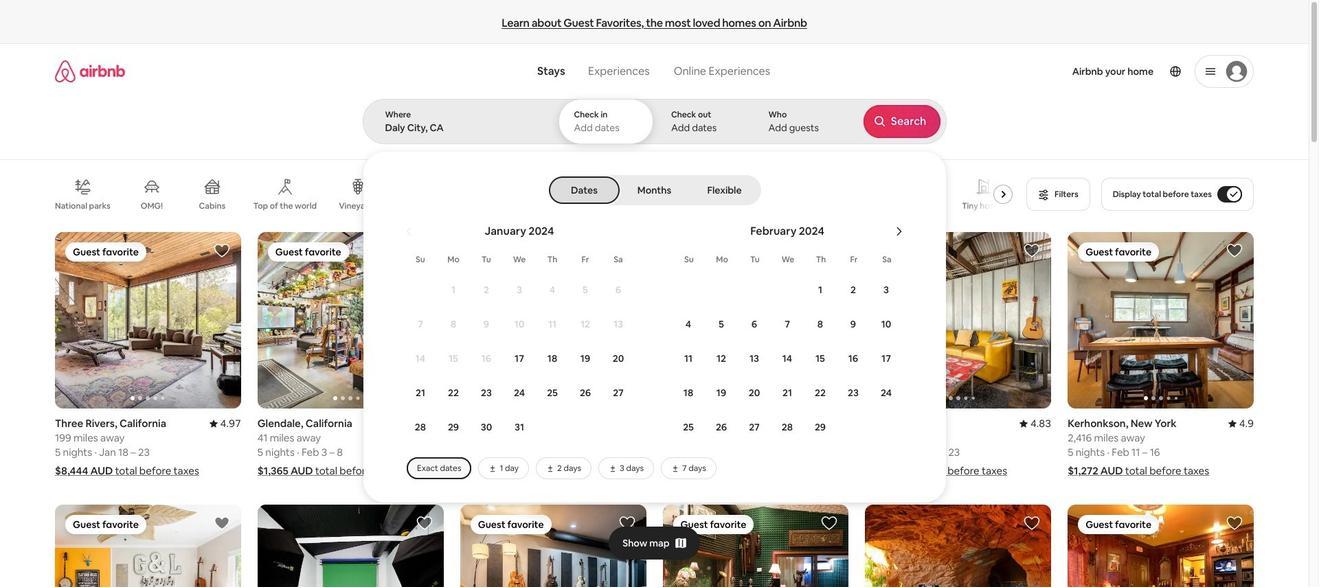 Task type: vqa. For each thing, say whether or not it's contained in the screenshot.
Add to wishlist: Oaxaca, Mexico "image"
yes



Task type: describe. For each thing, give the bounding box(es) containing it.
what can we help you find? tab list
[[526, 56, 662, 87]]

add to wishlist: atlanta, georgia image
[[1024, 243, 1040, 259]]

add to wishlist: nashville, tennessee image
[[619, 516, 635, 532]]

profile element
[[792, 44, 1254, 99]]

4.97 out of 5 average rating image
[[209, 417, 241, 430]]

add to wishlist: glendale, california image
[[416, 243, 433, 259]]

add to wishlist: boulder, utah image
[[1024, 516, 1040, 532]]

4.83 out of 5 average rating image
[[1020, 417, 1051, 430]]

add to wishlist: oaxaca, mexico image
[[619, 243, 635, 259]]



Task type: locate. For each thing, give the bounding box(es) containing it.
add to wishlist: saugerties, new york image
[[821, 243, 838, 259]]

add to wishlist: kerhonkson, new york image
[[1226, 243, 1243, 259]]

group
[[55, 168, 1018, 221], [55, 232, 241, 409], [258, 232, 444, 409], [460, 232, 646, 409], [663, 232, 849, 409], [865, 232, 1237, 409], [1068, 232, 1254, 409], [55, 505, 241, 587], [258, 505, 444, 587], [460, 505, 646, 587], [663, 505, 849, 587], [865, 505, 1051, 587], [1068, 505, 1254, 587]]

1 4.9 out of 5 average rating image from the left
[[418, 417, 444, 430]]

add to wishlist: covington, georgia image
[[1226, 516, 1243, 532]]

None search field
[[362, 44, 1319, 503]]

0 horizontal spatial 4.9 out of 5 average rating image
[[418, 417, 444, 430]]

1 horizontal spatial 4.9 out of 5 average rating image
[[1228, 417, 1254, 430]]

4.9 out of 5 average rating image for add to wishlist: glendale, california image
[[418, 417, 444, 430]]

add to wishlist: three rivers, california image
[[214, 243, 230, 259]]

add to wishlist: redwood valley, california image
[[821, 516, 838, 532]]

2 4.9 out of 5 average rating image from the left
[[1228, 417, 1254, 430]]

Search destinations search field
[[385, 122, 535, 134]]

add to wishlist: la mesa, california image
[[214, 516, 230, 532]]

add to wishlist: franklin, tennessee image
[[416, 516, 433, 532]]

tab list
[[550, 175, 759, 205]]

4.9 out of 5 average rating image for add to wishlist: kerhonkson, new york "icon"
[[1228, 417, 1254, 430]]

calendar application
[[379, 210, 1319, 480]]

tab panel
[[362, 99, 1319, 503]]

4.94 out of 5 average rating image
[[817, 417, 849, 430]]

4.9 out of 5 average rating image
[[418, 417, 444, 430], [1228, 417, 1254, 430]]



